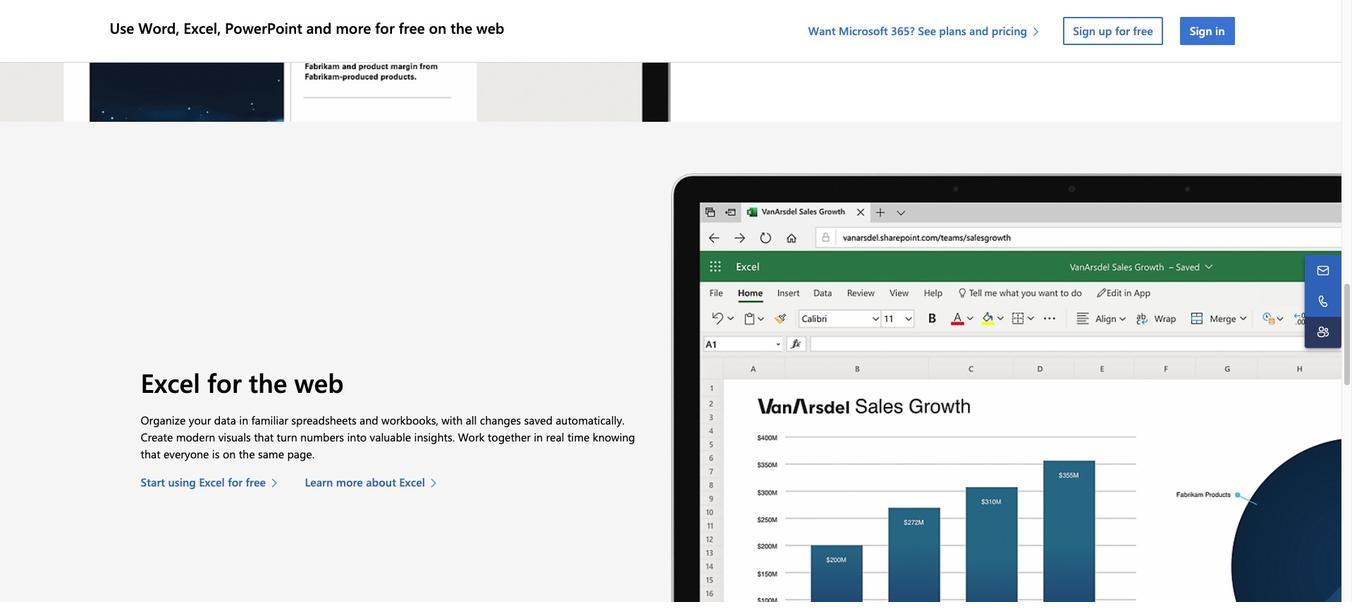 Task type: vqa. For each thing, say whether or not it's contained in the screenshot.
1st TO from left
no



Task type: describe. For each thing, give the bounding box(es) containing it.
page.
[[287, 447, 315, 462]]

time
[[568, 430, 590, 445]]

sign in
[[1190, 23, 1225, 38]]

0 vertical spatial in
[[1216, 23, 1225, 38]]

a laptop screen displaying a word document with multiple authors editing in word on the web image
[[0, 0, 671, 122]]

modern
[[176, 430, 215, 445]]

0 vertical spatial web
[[477, 18, 505, 38]]

sign in link
[[1180, 17, 1235, 45]]

visuals
[[218, 430, 251, 445]]

workbooks,
[[382, 413, 439, 428]]

microsoft
[[839, 23, 888, 38]]

on inside organize your data in familiar spreadsheets and workbooks, with all changes saved automatically. create modern visuals that turn numbers into valuable insights. work together in real time knowing that everyone is on the same page.
[[223, 447, 236, 462]]

automatically.
[[556, 413, 625, 428]]

into
[[347, 430, 367, 445]]

1 more from the top
[[336, 18, 371, 38]]

word,
[[138, 18, 180, 38]]

about
[[366, 475, 396, 490]]

and inside organize your data in familiar spreadsheets and workbooks, with all changes saved automatically. create modern visuals that turn numbers into valuable insights. work together in real time knowing that everyone is on the same page.
[[360, 413, 378, 428]]

saved
[[524, 413, 553, 428]]

1 vertical spatial web
[[294, 365, 344, 400]]

2 more from the top
[[336, 475, 363, 490]]

your
[[189, 413, 211, 428]]

sign for sign in
[[1190, 23, 1213, 38]]

2 horizontal spatial and
[[970, 23, 989, 38]]

learn more about excel link
[[305, 475, 444, 491]]

learn more about excel
[[305, 475, 425, 490]]

insights.
[[414, 430, 455, 445]]

powerpoint
[[225, 18, 302, 38]]

0 horizontal spatial free
[[246, 475, 266, 490]]

365?
[[891, 23, 915, 38]]

1 horizontal spatial free
[[399, 18, 425, 38]]

with
[[442, 413, 463, 428]]

knowing
[[593, 430, 635, 445]]

want
[[808, 23, 836, 38]]

excel down is
[[199, 475, 225, 490]]

spreadsheets
[[291, 413, 357, 428]]

valuable
[[370, 430, 411, 445]]

data
[[214, 413, 236, 428]]

turn
[[277, 430, 297, 445]]

the inside organize your data in familiar spreadsheets and workbooks, with all changes saved automatically. create modern visuals that turn numbers into valuable insights. work together in real time knowing that everyone is on the same page.
[[239, 447, 255, 462]]

using
[[168, 475, 196, 490]]

everyone
[[164, 447, 209, 462]]

the inside use word, excel, powerpoint and more for free on the web element
[[451, 18, 472, 38]]

is
[[212, 447, 220, 462]]

pricing
[[992, 23, 1028, 38]]

changes
[[480, 413, 521, 428]]

excel up organize
[[141, 365, 200, 400]]



Task type: locate. For each thing, give the bounding box(es) containing it.
start
[[141, 475, 165, 490]]

want microsoft 365? see plans and pricing
[[808, 23, 1028, 38]]

organize
[[141, 413, 186, 428]]

0 horizontal spatial and
[[306, 18, 332, 38]]

excel,
[[184, 18, 221, 38]]

1 horizontal spatial and
[[360, 413, 378, 428]]

2 sign from the left
[[1190, 23, 1213, 38]]

use
[[110, 18, 134, 38]]

0 vertical spatial that
[[254, 430, 274, 445]]

web
[[477, 18, 505, 38], [294, 365, 344, 400]]

excel right about
[[399, 475, 425, 490]]

on
[[429, 18, 447, 38], [223, 447, 236, 462]]

1 vertical spatial that
[[141, 447, 160, 462]]

that
[[254, 430, 274, 445], [141, 447, 160, 462]]

use word, excel, powerpoint and more for free on the web element
[[107, 0, 1244, 62]]

excel for the web
[[141, 365, 344, 400]]

in
[[1216, 23, 1225, 38], [239, 413, 248, 428], [534, 430, 543, 445]]

organize your data in familiar spreadsheets and workbooks, with all changes saved automatically. create modern visuals that turn numbers into valuable insights. work together in real time knowing that everyone is on the same page.
[[141, 413, 635, 462]]

1 vertical spatial the
[[249, 365, 287, 400]]

1 sign from the left
[[1073, 23, 1096, 38]]

a laptop displaying colorful charts and graphs in excel on the web image
[[671, 173, 1342, 603]]

0 vertical spatial on
[[429, 18, 447, 38]]

sign for sign up for free
[[1073, 23, 1096, 38]]

want microsoft 365? see plans and pricing link
[[808, 23, 1047, 38]]

0 vertical spatial more
[[336, 18, 371, 38]]

1 vertical spatial more
[[336, 475, 363, 490]]

2 horizontal spatial in
[[1216, 23, 1225, 38]]

see
[[918, 23, 936, 38]]

start using excel for free
[[141, 475, 266, 490]]

1 horizontal spatial that
[[254, 430, 274, 445]]

same
[[258, 447, 284, 462]]

more
[[336, 18, 371, 38], [336, 475, 363, 490]]

and right powerpoint
[[306, 18, 332, 38]]

that down familiar on the bottom left of the page
[[254, 430, 274, 445]]

1 horizontal spatial web
[[477, 18, 505, 38]]

and right plans
[[970, 23, 989, 38]]

sign
[[1073, 23, 1096, 38], [1190, 23, 1213, 38]]

1 horizontal spatial on
[[429, 18, 447, 38]]

0 vertical spatial the
[[451, 18, 472, 38]]

numbers
[[300, 430, 344, 445]]

0 horizontal spatial sign
[[1073, 23, 1096, 38]]

0 horizontal spatial web
[[294, 365, 344, 400]]

1 vertical spatial on
[[223, 447, 236, 462]]

and up into
[[360, 413, 378, 428]]

familiar
[[251, 413, 288, 428]]

excel
[[141, 365, 200, 400], [199, 475, 225, 490], [399, 475, 425, 490]]

work
[[458, 430, 485, 445]]

use word, excel, powerpoint and more for free on the web
[[110, 18, 505, 38]]

for
[[375, 18, 395, 38], [1115, 23, 1130, 38], [207, 365, 242, 400], [228, 475, 243, 490]]

learn
[[305, 475, 333, 490]]

1 vertical spatial in
[[239, 413, 248, 428]]

2 vertical spatial the
[[239, 447, 255, 462]]

2 horizontal spatial free
[[1133, 23, 1153, 38]]

the
[[451, 18, 472, 38], [249, 365, 287, 400], [239, 447, 255, 462]]

all
[[466, 413, 477, 428]]

together
[[488, 430, 531, 445]]

2 vertical spatial in
[[534, 430, 543, 445]]

that down 'create'
[[141, 447, 160, 462]]

start using excel for free link
[[141, 475, 285, 491]]

create
[[141, 430, 173, 445]]

0 horizontal spatial on
[[223, 447, 236, 462]]

plans
[[939, 23, 967, 38]]

1 horizontal spatial sign
[[1190, 23, 1213, 38]]

0 horizontal spatial in
[[239, 413, 248, 428]]

sign up for free
[[1073, 23, 1153, 38]]

real
[[546, 430, 564, 445]]

1 horizontal spatial in
[[534, 430, 543, 445]]

0 horizontal spatial that
[[141, 447, 160, 462]]

and
[[306, 18, 332, 38], [970, 23, 989, 38], [360, 413, 378, 428]]

up
[[1099, 23, 1112, 38]]

sign up for free link
[[1064, 17, 1163, 45]]

free
[[399, 18, 425, 38], [1133, 23, 1153, 38], [246, 475, 266, 490]]



